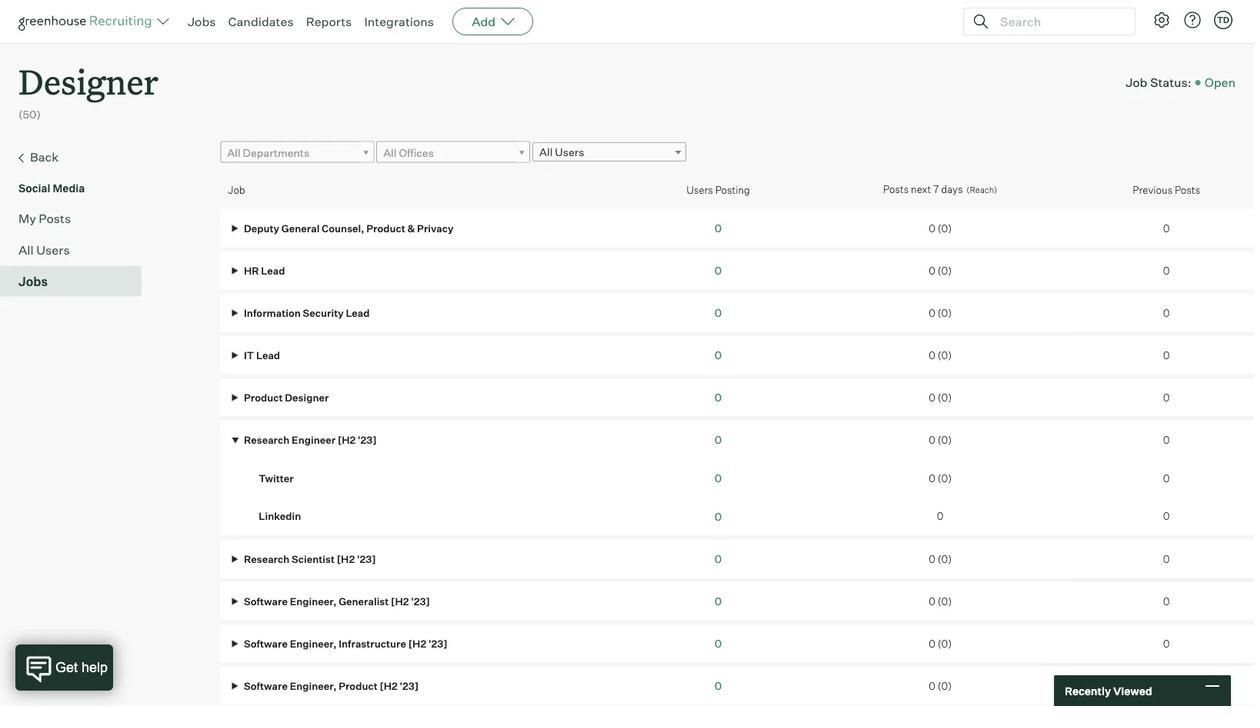 Task type: locate. For each thing, give the bounding box(es) containing it.
software engineer, infrastructure [h2 '23]
[[242, 637, 447, 650]]

2 research from the top
[[244, 553, 290, 565]]

0 0 0
[[715, 433, 722, 523], [1163, 434, 1170, 522]]

(0)
[[938, 222, 952, 234], [938, 264, 952, 277], [938, 307, 952, 319], [938, 349, 952, 361], [938, 391, 952, 403], [938, 434, 952, 446], [938, 472, 952, 484], [938, 553, 952, 565], [938, 595, 952, 607], [938, 637, 952, 650], [938, 680, 952, 692]]

1 horizontal spatial jobs link
[[188, 14, 216, 29]]

1 0 link from the top
[[715, 221, 722, 235]]

11 0 (0) from the top
[[929, 680, 952, 692]]

0 (0)
[[929, 222, 952, 234], [929, 264, 952, 277], [929, 307, 952, 319], [929, 349, 952, 361], [929, 391, 952, 403], [929, 434, 952, 446], [929, 472, 952, 484], [929, 553, 952, 565], [929, 595, 952, 607], [929, 637, 952, 650], [929, 680, 952, 692]]

offices
[[399, 146, 434, 159]]

configure image
[[1153, 11, 1171, 29]]

engineer,
[[290, 595, 337, 607], [290, 637, 337, 650], [290, 680, 337, 692]]

td
[[1217, 15, 1230, 25]]

open
[[1205, 75, 1236, 90]]

0 vertical spatial jobs link
[[188, 14, 216, 29]]

engineer, up software engineer, product [h2 '23]
[[290, 637, 337, 650]]

2 0 (0) from the top
[[929, 264, 952, 277]]

job up deputy
[[228, 183, 245, 196]]

4 (0) from the top
[[938, 349, 952, 361]]

10 0 (0) from the top
[[929, 637, 952, 650]]

designer down greenhouse recruiting image on the top of the page
[[18, 58, 159, 104]]

0 horizontal spatial all users link
[[18, 241, 135, 259]]

all users
[[539, 146, 584, 159], [18, 242, 70, 257]]

jobs link
[[188, 14, 216, 29], [18, 272, 135, 291]]

0 horizontal spatial jobs link
[[18, 272, 135, 291]]

counsel,
[[322, 222, 364, 234]]

jobs link down my posts link
[[18, 272, 135, 291]]

software
[[244, 595, 288, 607], [244, 637, 288, 650], [244, 680, 288, 692]]

it lead
[[242, 349, 280, 361]]

research
[[244, 434, 290, 446], [244, 553, 290, 565]]

information
[[244, 307, 301, 319]]

7 0 (0) from the top
[[929, 472, 952, 484]]

product down it lead
[[244, 391, 283, 403]]

(0) for deputy general counsel, product & privacy
[[938, 222, 952, 234]]

0 horizontal spatial jobs
[[18, 274, 48, 289]]

0 vertical spatial product
[[366, 222, 405, 234]]

[h2 down infrastructure
[[380, 680, 398, 692]]

previous
[[1133, 183, 1173, 196]]

candidates link
[[228, 14, 294, 29]]

1 vertical spatial software
[[244, 637, 288, 650]]

software engineer, product [h2 '23]
[[242, 680, 419, 692]]

9 0 link from the top
[[715, 552, 722, 566]]

posts inside my posts link
[[39, 211, 71, 226]]

4 0 (0) from the top
[[929, 349, 952, 361]]

[h2 right generalist
[[391, 595, 409, 607]]

9 0 (0) from the top
[[929, 595, 952, 607]]

0 vertical spatial all users
[[539, 146, 584, 159]]

5 0 (0) from the top
[[929, 391, 952, 403]]

0 link for research scientist [h2 '23]
[[715, 552, 722, 566]]

[h2
[[338, 434, 356, 446], [337, 553, 355, 565], [391, 595, 409, 607], [408, 637, 426, 650], [380, 680, 398, 692]]

1 horizontal spatial all users link
[[532, 142, 686, 162]]

recently viewed
[[1065, 684, 1152, 698]]

(reach)
[[967, 185, 997, 195]]

hr lead
[[242, 264, 285, 277]]

1 (0) from the top
[[938, 222, 952, 234]]

0
[[715, 221, 722, 235], [929, 222, 935, 234], [1163, 222, 1170, 234], [715, 264, 722, 277], [929, 264, 935, 277], [1163, 264, 1170, 277], [715, 306, 722, 319], [929, 307, 935, 319], [1163, 307, 1170, 319], [715, 348, 722, 362], [929, 349, 935, 361], [1163, 349, 1170, 361], [715, 391, 722, 404], [929, 391, 935, 403], [1163, 391, 1170, 403], [715, 433, 722, 446], [929, 434, 935, 446], [1163, 434, 1170, 446], [715, 471, 722, 485], [929, 472, 935, 484], [1163, 472, 1170, 484], [715, 510, 722, 523], [937, 510, 944, 522], [1163, 510, 1170, 522], [715, 552, 722, 566], [929, 553, 935, 565], [1163, 553, 1170, 565], [715, 594, 722, 608], [929, 595, 935, 607], [1163, 595, 1170, 607], [715, 637, 722, 650], [929, 637, 935, 650], [1163, 637, 1170, 650], [715, 679, 722, 693], [929, 680, 935, 692]]

my posts
[[18, 211, 71, 226]]

research scientist [h2 '23]
[[242, 553, 376, 565]]

lead right it
[[256, 349, 280, 361]]

0 vertical spatial lead
[[261, 264, 285, 277]]

1 horizontal spatial posts
[[883, 183, 909, 196]]

engineer, down software engineer, infrastructure [h2 '23]
[[290, 680, 337, 692]]

general
[[281, 222, 320, 234]]

[h2 right infrastructure
[[408, 637, 426, 650]]

0 horizontal spatial all users
[[18, 242, 70, 257]]

Search text field
[[996, 10, 1121, 33]]

1 vertical spatial job
[[228, 183, 245, 196]]

4 0 link from the top
[[715, 348, 722, 362]]

candidates
[[228, 14, 294, 29]]

0 vertical spatial engineer,
[[290, 595, 337, 607]]

product left "&"
[[366, 222, 405, 234]]

all users link
[[532, 142, 686, 162], [18, 241, 135, 259]]

8 (0) from the top
[[938, 553, 952, 565]]

engineer, for generalist
[[290, 595, 337, 607]]

1 vertical spatial users
[[686, 183, 713, 196]]

0 (0) for hr lead
[[929, 264, 952, 277]]

job
[[1126, 75, 1147, 90], [228, 183, 245, 196]]

2 vertical spatial engineer,
[[290, 680, 337, 692]]

engineer, for product
[[290, 680, 337, 692]]

back
[[30, 149, 59, 164]]

posts
[[883, 183, 909, 196], [1175, 183, 1200, 196], [39, 211, 71, 226]]

job left status:
[[1126, 75, 1147, 90]]

'23] right generalist
[[411, 595, 430, 607]]

(0) for information security lead
[[938, 307, 952, 319]]

0 link for software engineer, generalist [h2 '23]
[[715, 594, 722, 608]]

1 engineer, from the top
[[290, 595, 337, 607]]

(50)
[[18, 108, 41, 121]]

designer (50)
[[18, 58, 159, 121]]

add button
[[452, 8, 533, 35]]

2 engineer, from the top
[[290, 637, 337, 650]]

0 (0) for information security lead
[[929, 307, 952, 319]]

[h2 right scientist at the bottom left of the page
[[337, 553, 355, 565]]

departments
[[243, 146, 309, 159]]

'23]
[[358, 434, 377, 446], [357, 553, 376, 565], [411, 595, 430, 607], [428, 637, 447, 650], [400, 680, 419, 692]]

1 horizontal spatial users
[[555, 146, 584, 159]]

'23] right infrastructure
[[428, 637, 447, 650]]

integrations
[[364, 14, 434, 29]]

8 0 link from the top
[[715, 510, 722, 523]]

2 software from the top
[[244, 637, 288, 650]]

research down linkedin
[[244, 553, 290, 565]]

1 research from the top
[[244, 434, 290, 446]]

10 0 link from the top
[[715, 594, 722, 608]]

engineer
[[292, 434, 336, 446]]

0 vertical spatial software
[[244, 595, 288, 607]]

jobs down my
[[18, 274, 48, 289]]

research up twitter
[[244, 434, 290, 446]]

5 (0) from the top
[[938, 391, 952, 403]]

2 vertical spatial users
[[36, 242, 70, 257]]

1 0 (0) from the top
[[929, 222, 952, 234]]

3 software from the top
[[244, 680, 288, 692]]

security
[[303, 307, 344, 319]]

6 0 link from the top
[[715, 433, 722, 446]]

1 vertical spatial product
[[244, 391, 283, 403]]

jobs
[[188, 14, 216, 29], [18, 274, 48, 289]]

td button
[[1211, 8, 1236, 32]]

all departments link
[[220, 141, 374, 164]]

(0) for hr lead
[[938, 264, 952, 277]]

0 horizontal spatial 0 0 0
[[715, 433, 722, 523]]

0 link
[[715, 221, 722, 235], [715, 264, 722, 277], [715, 306, 722, 319], [715, 348, 722, 362], [715, 391, 722, 404], [715, 433, 722, 446], [715, 471, 722, 485], [715, 510, 722, 523], [715, 552, 722, 566], [715, 594, 722, 608], [715, 637, 722, 650], [715, 679, 722, 693]]

0 link for it lead
[[715, 348, 722, 362]]

product down software engineer, infrastructure [h2 '23]
[[339, 680, 378, 692]]

0 vertical spatial job
[[1126, 75, 1147, 90]]

jobs left candidates link
[[188, 14, 216, 29]]

8 0 (0) from the top
[[929, 553, 952, 565]]

0 (0) for research scientist [h2 '23]
[[929, 553, 952, 565]]

0 horizontal spatial posts
[[39, 211, 71, 226]]

12 0 link from the top
[[715, 679, 722, 693]]

lead right hr on the top of the page
[[261, 264, 285, 277]]

0 horizontal spatial job
[[228, 183, 245, 196]]

previous posts
[[1133, 183, 1200, 196]]

11 0 link from the top
[[715, 637, 722, 650]]

1 software from the top
[[244, 595, 288, 607]]

3 engineer, from the top
[[290, 680, 337, 692]]

5 0 link from the top
[[715, 391, 722, 404]]

users
[[555, 146, 584, 159], [686, 183, 713, 196], [36, 242, 70, 257]]

research for research engineer [h2 '23]
[[244, 434, 290, 446]]

0 link for hr lead
[[715, 264, 722, 277]]

0 (0) for software engineer, generalist [h2 '23]
[[929, 595, 952, 607]]

0 (0) for software engineer, infrastructure [h2 '23]
[[929, 637, 952, 650]]

10 (0) from the top
[[938, 637, 952, 650]]

9 (0) from the top
[[938, 595, 952, 607]]

1 vertical spatial engineer,
[[290, 637, 337, 650]]

3 0 link from the top
[[715, 306, 722, 319]]

posts right the previous
[[1175, 183, 1200, 196]]

1 vertical spatial designer
[[285, 391, 329, 403]]

deputy general counsel, product & privacy
[[242, 222, 454, 234]]

0 link for software engineer, product [h2 '23]
[[715, 679, 722, 693]]

posts right my
[[39, 211, 71, 226]]

7 0 link from the top
[[715, 471, 722, 485]]

11 (0) from the top
[[938, 680, 952, 692]]

0 horizontal spatial designer
[[18, 58, 159, 104]]

designer up research engineer [h2 '23]
[[285, 391, 329, 403]]

product designer
[[242, 391, 329, 403]]

lead right security
[[346, 307, 370, 319]]

0 vertical spatial designer
[[18, 58, 159, 104]]

2 horizontal spatial posts
[[1175, 183, 1200, 196]]

jobs link left candidates link
[[188, 14, 216, 29]]

0 link for product designer
[[715, 391, 722, 404]]

2 (0) from the top
[[938, 264, 952, 277]]

product
[[366, 222, 405, 234], [244, 391, 283, 403], [339, 680, 378, 692]]

1 horizontal spatial all users
[[539, 146, 584, 159]]

posts left next
[[883, 183, 909, 196]]

my
[[18, 211, 36, 226]]

job status:
[[1126, 75, 1192, 90]]

it
[[244, 349, 254, 361]]

1 vertical spatial research
[[244, 553, 290, 565]]

3 0 (0) from the top
[[929, 307, 952, 319]]

lead for it lead
[[256, 349, 280, 361]]

(0) for software engineer, product [h2 '23]
[[938, 680, 952, 692]]

0 vertical spatial research
[[244, 434, 290, 446]]

users posting
[[686, 183, 750, 196]]

2 vertical spatial lead
[[256, 349, 280, 361]]

viewed
[[1113, 684, 1152, 698]]

2 0 link from the top
[[715, 264, 722, 277]]

6 (0) from the top
[[938, 434, 952, 446]]

privacy
[[417, 222, 454, 234]]

designer
[[18, 58, 159, 104], [285, 391, 329, 403]]

&
[[407, 222, 415, 234]]

0 (0) for deputy general counsel, product & privacy
[[929, 222, 952, 234]]

back link
[[18, 147, 135, 167]]

[h2 for product
[[380, 680, 398, 692]]

all
[[539, 146, 553, 159], [227, 146, 240, 159], [383, 146, 397, 159], [18, 242, 34, 257]]

3 (0) from the top
[[938, 307, 952, 319]]

lead
[[261, 264, 285, 277], [346, 307, 370, 319], [256, 349, 280, 361]]

1 horizontal spatial 0 0 0
[[1163, 434, 1170, 522]]

1 horizontal spatial job
[[1126, 75, 1147, 90]]

2 vertical spatial software
[[244, 680, 288, 692]]

'23] down infrastructure
[[400, 680, 419, 692]]

engineer, down scientist at the bottom left of the page
[[290, 595, 337, 607]]

1 horizontal spatial jobs
[[188, 14, 216, 29]]

all offices link
[[376, 141, 530, 164]]

generalist
[[339, 595, 389, 607]]



Task type: describe. For each thing, give the bounding box(es) containing it.
twitter
[[259, 472, 294, 484]]

[h2 for generalist
[[391, 595, 409, 607]]

'23] up generalist
[[357, 553, 376, 565]]

'23] right engineer
[[358, 434, 377, 446]]

designer link
[[18, 43, 159, 107]]

1 vertical spatial all users
[[18, 242, 70, 257]]

days
[[941, 183, 963, 196]]

job for job
[[228, 183, 245, 196]]

7 (0) from the top
[[938, 472, 952, 484]]

all offices
[[383, 146, 434, 159]]

0 (0) for it lead
[[929, 349, 952, 361]]

all inside "link"
[[383, 146, 397, 159]]

recently
[[1065, 684, 1111, 698]]

(0) for research scientist [h2 '23]
[[938, 553, 952, 565]]

1 vertical spatial jobs link
[[18, 272, 135, 291]]

0 (0) for software engineer, product [h2 '23]
[[929, 680, 952, 692]]

'23] for infrastructure
[[428, 637, 447, 650]]

hr
[[244, 264, 259, 277]]

2 horizontal spatial users
[[686, 183, 713, 196]]

software for software engineer, product [h2 '23]
[[244, 680, 288, 692]]

(0) for it lead
[[938, 349, 952, 361]]

research for research scientist [h2 '23]
[[244, 553, 290, 565]]

0 vertical spatial all users link
[[532, 142, 686, 162]]

[h2 right engineer
[[338, 434, 356, 446]]

deputy
[[244, 222, 279, 234]]

media
[[53, 181, 85, 195]]

1 vertical spatial jobs
[[18, 274, 48, 289]]

(0) for software engineer, generalist [h2 '23]
[[938, 595, 952, 607]]

my posts link
[[18, 209, 135, 227]]

software for software engineer, generalist [h2 '23]
[[244, 595, 288, 607]]

1 horizontal spatial designer
[[285, 391, 329, 403]]

greenhouse recruiting image
[[18, 12, 157, 31]]

7
[[933, 183, 939, 196]]

0 link for deputy general counsel, product & privacy
[[715, 221, 722, 235]]

job for job status:
[[1126, 75, 1147, 90]]

software for software engineer, infrastructure [h2 '23]
[[244, 637, 288, 650]]

social media
[[18, 181, 85, 195]]

engineer, for infrastructure
[[290, 637, 337, 650]]

posts next 7 days (reach)
[[883, 183, 997, 196]]

posting
[[715, 183, 750, 196]]

(0) for product designer
[[938, 391, 952, 403]]

add
[[472, 14, 496, 29]]

all departments
[[227, 146, 309, 159]]

software engineer, generalist [h2 '23]
[[242, 595, 430, 607]]

td button
[[1214, 11, 1233, 29]]

0 link for software engineer, infrastructure [h2 '23]
[[715, 637, 722, 650]]

'23] for product
[[400, 680, 419, 692]]

(0) for software engineer, infrastructure [h2 '23]
[[938, 637, 952, 650]]

social
[[18, 181, 50, 195]]

posts for previous posts
[[1175, 183, 1200, 196]]

status:
[[1150, 75, 1192, 90]]

2 vertical spatial product
[[339, 680, 378, 692]]

1 vertical spatial lead
[[346, 307, 370, 319]]

0 vertical spatial users
[[555, 146, 584, 159]]

6 0 (0) from the top
[[929, 434, 952, 446]]

posts for my posts
[[39, 211, 71, 226]]

information security lead
[[242, 307, 370, 319]]

0 link for information security lead
[[715, 306, 722, 319]]

0 vertical spatial jobs
[[188, 14, 216, 29]]

reports
[[306, 14, 352, 29]]

linkedin
[[259, 510, 301, 522]]

next
[[911, 183, 931, 196]]

lead for hr lead
[[261, 264, 285, 277]]

scientist
[[292, 553, 335, 565]]

integrations link
[[364, 14, 434, 29]]

research engineer [h2 '23]
[[242, 434, 377, 446]]

infrastructure
[[339, 637, 406, 650]]

0 horizontal spatial users
[[36, 242, 70, 257]]

[h2 for infrastructure
[[408, 637, 426, 650]]

0 (0) for product designer
[[929, 391, 952, 403]]

reports link
[[306, 14, 352, 29]]

1 vertical spatial all users link
[[18, 241, 135, 259]]

'23] for generalist
[[411, 595, 430, 607]]



Task type: vqa. For each thing, say whether or not it's contained in the screenshot.
My Posts's Posts
yes



